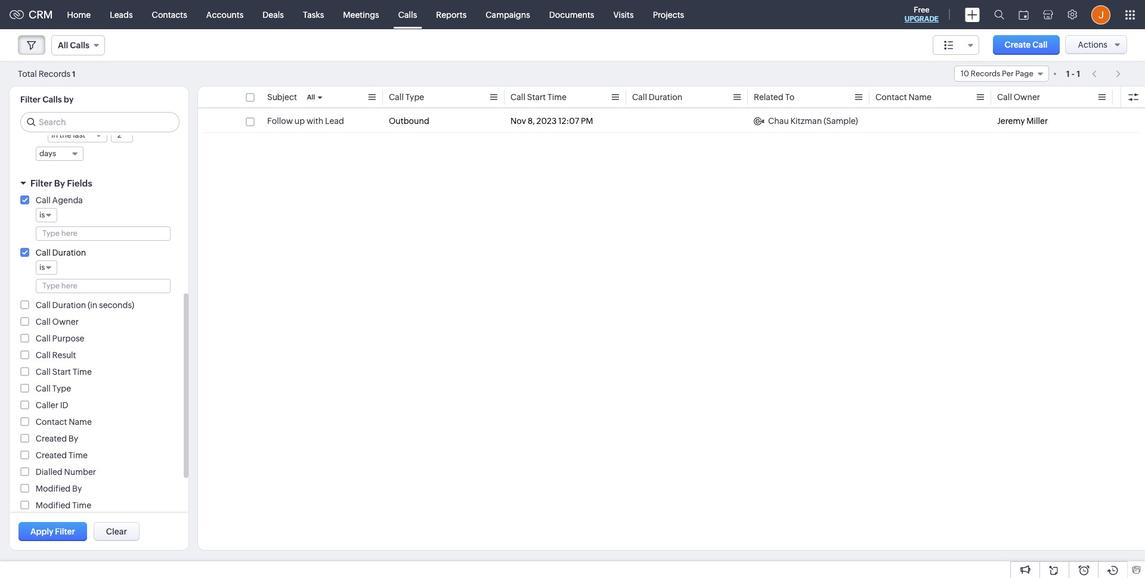 Task type: describe. For each thing, give the bounding box(es) containing it.
filter by fields
[[30, 178, 92, 189]]

last
[[73, 131, 85, 140]]

-
[[1072, 69, 1075, 78]]

call duration (in seconds)
[[36, 301, 134, 310]]

calls for all calls
[[70, 41, 89, 50]]

2 vertical spatial duration
[[52, 301, 86, 310]]

created time
[[36, 451, 88, 461]]

caller
[[36, 401, 58, 411]]

apply
[[30, 528, 53, 537]]

reports
[[436, 10, 467, 19]]

1 horizontal spatial 1
[[1067, 69, 1070, 78]]

1 horizontal spatial type
[[406, 92, 424, 102]]

contacts link
[[142, 0, 197, 29]]

campaigns
[[486, 10, 530, 19]]

by for filter
[[54, 178, 65, 189]]

miller
[[1027, 116, 1049, 126]]

calls link
[[389, 0, 427, 29]]

nov
[[511, 116, 526, 126]]

1 for total records 1
[[72, 70, 76, 78]]

all for all
[[307, 94, 315, 101]]

related
[[754, 92, 784, 102]]

profile element
[[1085, 0, 1118, 29]]

accounts link
[[197, 0, 253, 29]]

free upgrade
[[905, 5, 939, 23]]

1 horizontal spatial name
[[909, 92, 932, 102]]

home link
[[58, 0, 100, 29]]

lead
[[325, 116, 344, 126]]

filter inside the apply filter button
[[55, 528, 75, 537]]

id
[[60, 401, 68, 411]]

projects link
[[644, 0, 694, 29]]

clear
[[106, 528, 127, 537]]

deals
[[263, 10, 284, 19]]

1 vertical spatial contact name
[[36, 418, 92, 427]]

0 vertical spatial call start time
[[511, 92, 567, 102]]

kitzman
[[791, 116, 822, 126]]

related to
[[754, 92, 795, 102]]

search image
[[995, 10, 1005, 20]]

1 for 1 - 1
[[1077, 69, 1081, 78]]

filter by fields button
[[10, 173, 189, 194]]

1 horizontal spatial call type
[[389, 92, 424, 102]]

profile image
[[1092, 5, 1111, 24]]

is field for duration
[[36, 261, 58, 275]]

calls for filter calls by
[[42, 95, 62, 104]]

campaigns link
[[476, 0, 540, 29]]

crm
[[29, 8, 53, 21]]

follow up with lead link
[[267, 115, 344, 127]]

number
[[64, 468, 96, 477]]

free
[[914, 5, 930, 14]]

tasks link
[[294, 0, 334, 29]]

the
[[60, 131, 71, 140]]

crm link
[[10, 8, 53, 21]]

caller id
[[36, 401, 68, 411]]

type here text field for call agenda
[[36, 227, 170, 240]]

projects
[[653, 10, 685, 19]]

by for created
[[69, 434, 78, 444]]

reports link
[[427, 0, 476, 29]]

follow up with lead
[[267, 116, 344, 126]]

subject
[[267, 92, 297, 102]]

modified by
[[36, 485, 82, 494]]

visits
[[614, 10, 634, 19]]

tasks
[[303, 10, 324, 19]]

total records 1
[[18, 69, 76, 78]]

0 vertical spatial call duration
[[633, 92, 683, 102]]

1 horizontal spatial start
[[527, 92, 546, 102]]

documents link
[[540, 0, 604, 29]]

1 vertical spatial call owner
[[36, 317, 79, 327]]

contacts
[[152, 10, 187, 19]]

chau kitzman (sample)
[[769, 116, 858, 126]]

2 horizontal spatial calls
[[398, 10, 417, 19]]

follow
[[267, 116, 293, 126]]

fields
[[67, 178, 92, 189]]

purpose
[[52, 334, 84, 344]]

result
[[52, 351, 76, 360]]

0 horizontal spatial call duration
[[36, 248, 86, 258]]

created for created by
[[36, 434, 67, 444]]

8,
[[528, 116, 535, 126]]

by for modified
[[72, 485, 82, 494]]

1 vertical spatial contact
[[36, 418, 67, 427]]

filter for filter calls by
[[20, 95, 41, 104]]

time up nov 8, 2023 12:07 pm
[[548, 92, 567, 102]]

create call button
[[993, 35, 1060, 55]]

by
[[64, 95, 74, 104]]

in the last field
[[48, 128, 107, 143]]

agenda
[[52, 196, 83, 205]]

(in
[[88, 301, 97, 310]]

modified for modified time
[[36, 501, 71, 511]]

in
[[51, 131, 58, 140]]

home
[[67, 10, 91, 19]]

records for total
[[39, 69, 71, 78]]

leads
[[110, 10, 133, 19]]

deals link
[[253, 0, 294, 29]]



Task type: locate. For each thing, give the bounding box(es) containing it.
1 horizontal spatial call start time
[[511, 92, 567, 102]]

0 vertical spatial created
[[36, 434, 67, 444]]

2 type here text field from the top
[[36, 280, 170, 293]]

to
[[786, 92, 795, 102]]

0 vertical spatial contact
[[876, 92, 907, 102]]

0 vertical spatial type here text field
[[36, 227, 170, 240]]

1 vertical spatial start
[[52, 368, 71, 377]]

records
[[39, 69, 71, 78], [971, 69, 1001, 78]]

start up 8,
[[527, 92, 546, 102]]

0 vertical spatial name
[[909, 92, 932, 102]]

create menu element
[[958, 0, 988, 29]]

calls left reports link on the top left of page
[[398, 10, 417, 19]]

2 is field from the top
[[36, 261, 58, 275]]

type here text field up (in
[[36, 280, 170, 293]]

jeremy miller
[[998, 116, 1049, 126]]

1
[[1067, 69, 1070, 78], [1077, 69, 1081, 78], [72, 70, 76, 78]]

contact
[[876, 92, 907, 102], [36, 418, 67, 427]]

0 horizontal spatial call type
[[36, 384, 71, 394]]

upgrade
[[905, 15, 939, 23]]

0 horizontal spatial start
[[52, 368, 71, 377]]

0 vertical spatial filter
[[20, 95, 41, 104]]

0 horizontal spatial contact
[[36, 418, 67, 427]]

search element
[[988, 0, 1012, 29]]

1 up by
[[72, 70, 76, 78]]

type here text field down agenda
[[36, 227, 170, 240]]

0 vertical spatial start
[[527, 92, 546, 102]]

1 inside total records 1
[[72, 70, 76, 78]]

call start time up 8,
[[511, 92, 567, 102]]

2 vertical spatial by
[[72, 485, 82, 494]]

1 horizontal spatial owner
[[1014, 92, 1041, 102]]

0 horizontal spatial all
[[58, 41, 68, 50]]

visits link
[[604, 0, 644, 29]]

1 vertical spatial calls
[[70, 41, 89, 50]]

all inside field
[[58, 41, 68, 50]]

time up number
[[69, 451, 88, 461]]

call
[[1033, 40, 1048, 50], [389, 92, 404, 102], [511, 92, 526, 102], [633, 92, 647, 102], [998, 92, 1013, 102], [36, 196, 51, 205], [36, 248, 51, 258], [36, 301, 51, 310], [36, 317, 51, 327], [36, 334, 51, 344], [36, 351, 51, 360], [36, 368, 51, 377], [36, 384, 51, 394]]

owner
[[1014, 92, 1041, 102], [52, 317, 79, 327]]

accounts
[[206, 10, 244, 19]]

dialled
[[36, 468, 62, 477]]

0 vertical spatial contact name
[[876, 92, 932, 102]]

nov 8, 2023 12:07 pm
[[511, 116, 594, 126]]

call start time down result
[[36, 368, 92, 377]]

type
[[406, 92, 424, 102], [52, 384, 71, 394]]

dialled number
[[36, 468, 96, 477]]

1 vertical spatial call duration
[[36, 248, 86, 258]]

0 vertical spatial modified
[[36, 485, 71, 494]]

is field up call duration (in seconds) on the left bottom of page
[[36, 261, 58, 275]]

0 horizontal spatial type
[[52, 384, 71, 394]]

10 Records Per Page field
[[955, 66, 1050, 82]]

filter for filter by fields
[[30, 178, 52, 189]]

records right 10
[[971, 69, 1001, 78]]

seconds)
[[99, 301, 134, 310]]

created up dialled
[[36, 451, 67, 461]]

call type up caller id
[[36, 384, 71, 394]]

10 records per page
[[961, 69, 1034, 78]]

call type
[[389, 92, 424, 102], [36, 384, 71, 394]]

0 horizontal spatial call start time
[[36, 368, 92, 377]]

1 horizontal spatial calls
[[70, 41, 89, 50]]

start
[[527, 92, 546, 102], [52, 368, 71, 377]]

2 horizontal spatial 1
[[1077, 69, 1081, 78]]

0 vertical spatial by
[[54, 178, 65, 189]]

is down call agenda
[[39, 211, 45, 220]]

0 horizontal spatial owner
[[52, 317, 79, 327]]

days
[[39, 149, 56, 158]]

chau kitzman (sample) link
[[754, 115, 858, 127]]

documents
[[549, 10, 595, 19]]

0 horizontal spatial calls
[[42, 95, 62, 104]]

0 vertical spatial type
[[406, 92, 424, 102]]

1 vertical spatial owner
[[52, 317, 79, 327]]

filter inside filter by fields dropdown button
[[30, 178, 52, 189]]

filter up call agenda
[[30, 178, 52, 189]]

call purpose
[[36, 334, 84, 344]]

call result
[[36, 351, 76, 360]]

per
[[1003, 69, 1014, 78]]

0 vertical spatial is
[[39, 211, 45, 220]]

10
[[961, 69, 970, 78]]

type up outbound
[[406, 92, 424, 102]]

owner down page
[[1014, 92, 1041, 102]]

is for call agenda
[[39, 211, 45, 220]]

calendar image
[[1019, 10, 1029, 19]]

0 vertical spatial all
[[58, 41, 68, 50]]

1 horizontal spatial all
[[307, 94, 315, 101]]

create
[[1005, 40, 1031, 50]]

1 is from the top
[[39, 211, 45, 220]]

contact name
[[876, 92, 932, 102], [36, 418, 92, 427]]

1 vertical spatial call type
[[36, 384, 71, 394]]

total
[[18, 69, 37, 78]]

page
[[1016, 69, 1034, 78]]

1 right the -
[[1077, 69, 1081, 78]]

1 vertical spatial all
[[307, 94, 315, 101]]

1 vertical spatial is field
[[36, 261, 58, 275]]

modified time
[[36, 501, 91, 511]]

with
[[307, 116, 324, 126]]

type up id
[[52, 384, 71, 394]]

12:07
[[559, 116, 580, 126]]

calls left by
[[42, 95, 62, 104]]

call type up outbound
[[389, 92, 424, 102]]

1 - 1
[[1067, 69, 1081, 78]]

call agenda
[[36, 196, 83, 205]]

created by
[[36, 434, 78, 444]]

1 is field from the top
[[36, 208, 58, 223]]

duration
[[649, 92, 683, 102], [52, 248, 86, 258], [52, 301, 86, 310]]

in the last
[[51, 131, 85, 140]]

owner up purpose
[[52, 317, 79, 327]]

outbound
[[389, 116, 430, 126]]

1 horizontal spatial records
[[971, 69, 1001, 78]]

name
[[909, 92, 932, 102], [69, 418, 92, 427]]

1 vertical spatial filter
[[30, 178, 52, 189]]

0 vertical spatial call type
[[389, 92, 424, 102]]

0 vertical spatial duration
[[649, 92, 683, 102]]

filter calls by
[[20, 95, 74, 104]]

call owner up call purpose
[[36, 317, 79, 327]]

0 vertical spatial call owner
[[998, 92, 1041, 102]]

1 horizontal spatial contact
[[876, 92, 907, 102]]

1 vertical spatial by
[[69, 434, 78, 444]]

records up 'filter calls by'
[[39, 69, 71, 78]]

call owner up jeremy miller
[[998, 92, 1041, 102]]

0 vertical spatial is field
[[36, 208, 58, 223]]

size image
[[944, 40, 954, 51]]

all calls
[[58, 41, 89, 50]]

1 vertical spatial type here text field
[[36, 280, 170, 293]]

is field for agenda
[[36, 208, 58, 223]]

2 is from the top
[[39, 263, 45, 272]]

modified down modified by
[[36, 501, 71, 511]]

0 horizontal spatial contact name
[[36, 418, 92, 427]]

1 horizontal spatial contact name
[[876, 92, 932, 102]]

0 vertical spatial owner
[[1014, 92, 1041, 102]]

apply filter
[[30, 528, 75, 537]]

actions
[[1079, 40, 1108, 50]]

is up call duration (in seconds) on the left bottom of page
[[39, 263, 45, 272]]

jeremy
[[998, 116, 1025, 126]]

filter down the total
[[20, 95, 41, 104]]

filter right apply
[[55, 528, 75, 537]]

time
[[548, 92, 567, 102], [73, 368, 92, 377], [69, 451, 88, 461], [72, 501, 91, 511]]

is field down call agenda
[[36, 208, 58, 223]]

all up with at the top left
[[307, 94, 315, 101]]

time down result
[[73, 368, 92, 377]]

Type here text field
[[36, 227, 170, 240], [36, 280, 170, 293]]

all up total records 1
[[58, 41, 68, 50]]

records inside field
[[971, 69, 1001, 78]]

calls inside field
[[70, 41, 89, 50]]

None text field
[[111, 129, 132, 142]]

up
[[295, 116, 305, 126]]

all
[[58, 41, 68, 50], [307, 94, 315, 101]]

meetings
[[343, 10, 379, 19]]

calls down home
[[70, 41, 89, 50]]

Search text field
[[21, 113, 179, 132]]

0 horizontal spatial name
[[69, 418, 92, 427]]

by down number
[[72, 485, 82, 494]]

0 horizontal spatial 1
[[72, 70, 76, 78]]

call owner
[[998, 92, 1041, 102], [36, 317, 79, 327]]

create call
[[1005, 40, 1048, 50]]

call inside button
[[1033, 40, 1048, 50]]

2 vertical spatial calls
[[42, 95, 62, 104]]

navigation
[[1087, 65, 1128, 82]]

1 vertical spatial is
[[39, 263, 45, 272]]

time down modified by
[[72, 501, 91, 511]]

1 vertical spatial modified
[[36, 501, 71, 511]]

type here text field for call duration
[[36, 280, 170, 293]]

1 vertical spatial created
[[36, 451, 67, 461]]

leads link
[[100, 0, 142, 29]]

all for all calls
[[58, 41, 68, 50]]

0 vertical spatial calls
[[398, 10, 417, 19]]

created for created time
[[36, 451, 67, 461]]

modified for modified by
[[36, 485, 71, 494]]

1 modified from the top
[[36, 485, 71, 494]]

created up created time
[[36, 434, 67, 444]]

chau
[[769, 116, 789, 126]]

by inside filter by fields dropdown button
[[54, 178, 65, 189]]

is field
[[36, 208, 58, 223], [36, 261, 58, 275]]

modified down dialled
[[36, 485, 71, 494]]

apply filter button
[[18, 523, 87, 542]]

1 horizontal spatial call owner
[[998, 92, 1041, 102]]

meetings link
[[334, 0, 389, 29]]

pm
[[581, 116, 594, 126]]

by up call agenda
[[54, 178, 65, 189]]

0 horizontal spatial records
[[39, 69, 71, 78]]

records for 10
[[971, 69, 1001, 78]]

1 created from the top
[[36, 434, 67, 444]]

is for call duration
[[39, 263, 45, 272]]

2 vertical spatial filter
[[55, 528, 75, 537]]

1 vertical spatial duration
[[52, 248, 86, 258]]

days field
[[36, 147, 84, 161]]

(sample)
[[824, 116, 858, 126]]

1 vertical spatial name
[[69, 418, 92, 427]]

start down result
[[52, 368, 71, 377]]

0 horizontal spatial call owner
[[36, 317, 79, 327]]

2 created from the top
[[36, 451, 67, 461]]

1 vertical spatial call start time
[[36, 368, 92, 377]]

1 vertical spatial type
[[52, 384, 71, 394]]

created
[[36, 434, 67, 444], [36, 451, 67, 461]]

2023
[[537, 116, 557, 126]]

create menu image
[[966, 7, 980, 22]]

1 left the -
[[1067, 69, 1070, 78]]

None field
[[933, 35, 980, 55]]

1 horizontal spatial call duration
[[633, 92, 683, 102]]

2 modified from the top
[[36, 501, 71, 511]]

1 type here text field from the top
[[36, 227, 170, 240]]

All Calls field
[[51, 35, 105, 55]]

by up created time
[[69, 434, 78, 444]]



Task type: vqa. For each thing, say whether or not it's contained in the screenshot.
Templates within NO RESULTS FOUND LOOK IN ALL TEMPLATES
no



